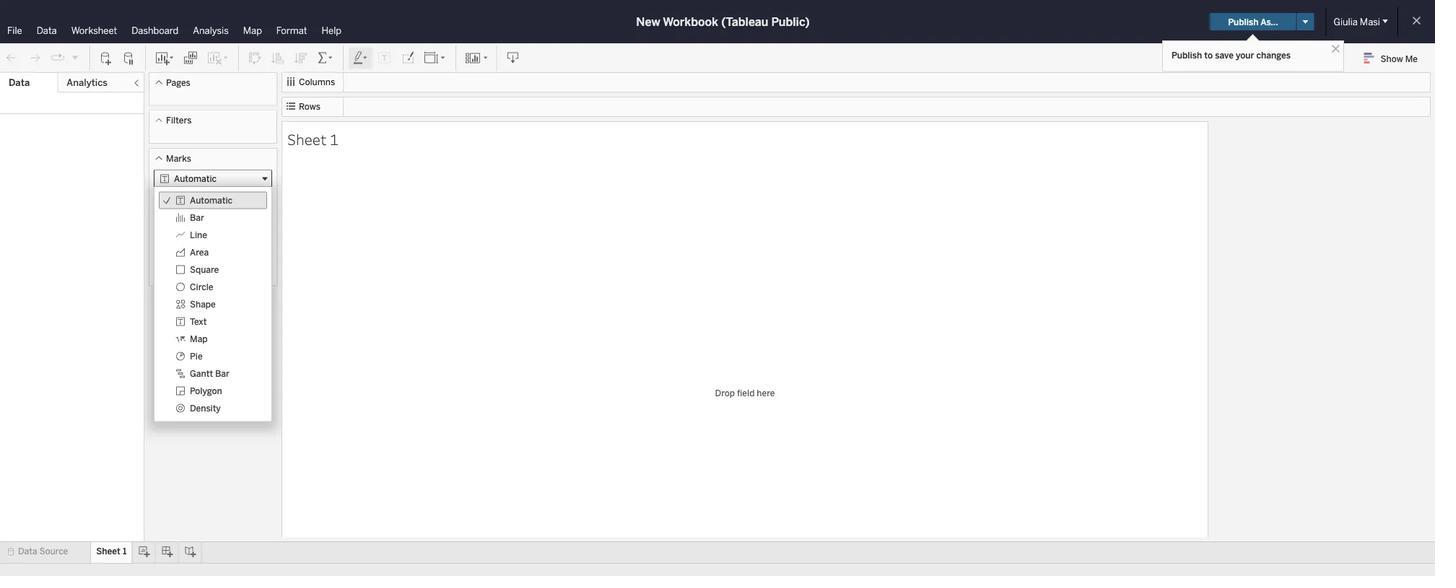 Task type: describe. For each thing, give the bounding box(es) containing it.
0 vertical spatial data
[[37, 25, 57, 36]]

circle
[[190, 282, 213, 292]]

gantt
[[190, 369, 213, 379]]

1 horizontal spatial 1
[[330, 129, 339, 149]]

redo image
[[27, 51, 42, 65]]

automatic button
[[154, 170, 272, 187]]

publish to save your changes
[[1172, 50, 1291, 60]]

publish as... button
[[1211, 13, 1297, 30]]

sort ascending image
[[271, 51, 285, 65]]

fit image
[[424, 51, 447, 65]]

replay animation image
[[51, 51, 65, 65]]

sort descending image
[[294, 51, 308, 65]]

text
[[190, 317, 207, 327]]

area
[[190, 247, 209, 258]]

to
[[1205, 50, 1214, 60]]

1 vertical spatial automatic
[[190, 195, 233, 206]]

worksheet
[[71, 25, 117, 36]]

show labels image
[[378, 51, 392, 65]]

1 vertical spatial data
[[9, 77, 30, 88]]

list box containing automatic
[[155, 187, 272, 421]]

swap rows and columns image
[[248, 51, 262, 65]]

your
[[1236, 50, 1255, 60]]

dashboard
[[132, 25, 179, 36]]

1 vertical spatial sheet 1
[[96, 546, 127, 557]]

masi
[[1361, 16, 1381, 27]]

file
[[7, 25, 22, 36]]

detail
[[161, 254, 183, 263]]

density
[[190, 403, 221, 414]]

changes
[[1257, 50, 1291, 60]]

me
[[1406, 53, 1419, 64]]

0 horizontal spatial 1
[[123, 546, 127, 557]]

shape
[[190, 299, 216, 310]]

giulia
[[1334, 16, 1359, 27]]

publish for publish to save your changes
[[1172, 50, 1203, 60]]

color
[[162, 213, 182, 223]]

pause auto updates image
[[122, 51, 137, 65]]

0 horizontal spatial sheet
[[96, 546, 121, 557]]

polygon
[[190, 386, 222, 396]]

publish for publish as...
[[1229, 16, 1259, 27]]

tooltip
[[200, 254, 226, 263]]

show/hide cards image
[[465, 51, 488, 65]]

analytics
[[67, 77, 108, 88]]

here
[[757, 388, 775, 398]]

replay animation image
[[71, 53, 79, 62]]

totals image
[[317, 51, 334, 65]]

1 vertical spatial bar
[[215, 369, 230, 379]]

new workbook (tableau public)
[[637, 15, 810, 29]]

field
[[737, 388, 755, 398]]

publish as...
[[1229, 16, 1279, 27]]

analysis
[[193, 25, 229, 36]]

line
[[190, 230, 207, 240]]

automatic inside dropdown button
[[174, 174, 217, 184]]

undo image
[[4, 51, 19, 65]]

0 horizontal spatial bar
[[190, 213, 204, 223]]

drop
[[716, 388, 735, 398]]

rows
[[299, 101, 321, 112]]



Task type: locate. For each thing, give the bounding box(es) containing it.
data
[[37, 25, 57, 36], [9, 77, 30, 88], [18, 546, 37, 557]]

workbook
[[663, 15, 719, 29]]

1 vertical spatial publish
[[1172, 50, 1203, 60]]

download image
[[506, 51, 521, 65]]

drop field here
[[716, 388, 775, 398]]

gantt bar
[[190, 369, 230, 379]]

publish left to
[[1172, 50, 1203, 60]]

0 horizontal spatial map
[[190, 334, 208, 344]]

filters
[[166, 115, 192, 126]]

0 vertical spatial automatic
[[174, 174, 217, 184]]

sheet
[[287, 129, 327, 149], [96, 546, 121, 557]]

1 vertical spatial sheet
[[96, 546, 121, 557]]

pages
[[166, 77, 190, 88]]

marks
[[166, 153, 191, 164]]

data source
[[18, 546, 68, 557]]

data up replay animation icon
[[37, 25, 57, 36]]

1 horizontal spatial sheet
[[287, 129, 327, 149]]

publish left as...
[[1229, 16, 1259, 27]]

1 horizontal spatial publish
[[1229, 16, 1259, 27]]

bar left size
[[190, 213, 204, 223]]

automatic
[[174, 174, 217, 184], [190, 195, 233, 206]]

0 vertical spatial 1
[[330, 129, 339, 149]]

help
[[322, 25, 342, 36]]

as...
[[1261, 16, 1279, 27]]

0 horizontal spatial sheet 1
[[96, 546, 127, 557]]

2 vertical spatial data
[[18, 546, 37, 557]]

(tableau
[[722, 15, 769, 29]]

collapse image
[[132, 79, 141, 87]]

bar
[[190, 213, 204, 223], [215, 369, 230, 379]]

1 horizontal spatial bar
[[215, 369, 230, 379]]

1 horizontal spatial map
[[243, 25, 262, 36]]

publish inside button
[[1229, 16, 1259, 27]]

0 vertical spatial publish
[[1229, 16, 1259, 27]]

source
[[39, 546, 68, 557]]

columns
[[299, 77, 335, 87]]

sheet 1 right source on the left
[[96, 546, 127, 557]]

1 down columns
[[330, 129, 339, 149]]

map up swap rows and columns image in the top of the page
[[243, 25, 262, 36]]

square
[[190, 265, 219, 275]]

show me
[[1381, 53, 1419, 64]]

1 vertical spatial map
[[190, 334, 208, 344]]

map down text
[[190, 334, 208, 344]]

data left source on the left
[[18, 546, 37, 557]]

public)
[[772, 15, 810, 29]]

sheet 1 down rows at the top left of the page
[[287, 129, 339, 149]]

sheet 1
[[287, 129, 339, 149], [96, 546, 127, 557]]

size
[[205, 213, 221, 223]]

duplicate image
[[183, 51, 198, 65]]

format workbook image
[[401, 51, 415, 65]]

new
[[637, 15, 661, 29]]

giulia masi
[[1334, 16, 1381, 27]]

0 vertical spatial sheet 1
[[287, 129, 339, 149]]

automatic down marks on the left
[[174, 174, 217, 184]]

new data source image
[[99, 51, 113, 65]]

1 horizontal spatial sheet 1
[[287, 129, 339, 149]]

1 vertical spatial 1
[[123, 546, 127, 557]]

0 vertical spatial bar
[[190, 213, 204, 223]]

1 right source on the left
[[123, 546, 127, 557]]

bar right the gantt
[[215, 369, 230, 379]]

save
[[1216, 50, 1234, 60]]

list box
[[155, 187, 272, 421]]

new worksheet image
[[155, 51, 175, 65]]

data down undo image
[[9, 77, 30, 88]]

format
[[277, 25, 307, 36]]

1
[[330, 129, 339, 149], [123, 546, 127, 557]]

clear sheet image
[[207, 51, 230, 65]]

sheet right source on the left
[[96, 546, 121, 557]]

publish
[[1229, 16, 1259, 27], [1172, 50, 1203, 60]]

show me button
[[1358, 47, 1432, 69]]

0 vertical spatial map
[[243, 25, 262, 36]]

show
[[1381, 53, 1404, 64]]

0 vertical spatial sheet
[[287, 129, 327, 149]]

automatic up size
[[190, 195, 233, 206]]

sheet down rows at the top left of the page
[[287, 129, 327, 149]]

0 horizontal spatial publish
[[1172, 50, 1203, 60]]

map
[[243, 25, 262, 36], [190, 334, 208, 344]]

close image
[[1330, 42, 1343, 56]]

pie
[[190, 351, 203, 362]]

highlight image
[[352, 51, 369, 65]]



Task type: vqa. For each thing, say whether or not it's contained in the screenshot.
the rightmost MAP
yes



